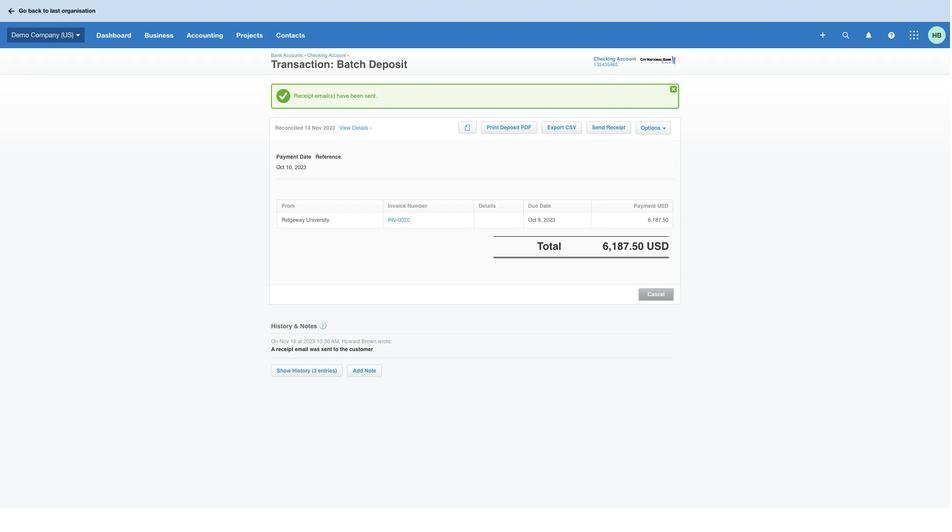 Task type: locate. For each thing, give the bounding box(es) containing it.
date inside payment date oct 10, 2023
[[300, 154, 311, 160]]

1 vertical spatial details
[[479, 203, 496, 209]]

1 horizontal spatial payment
[[634, 203, 656, 209]]

banner
[[0, 0, 951, 48]]

been
[[351, 93, 364, 99]]

navigation containing dashboard
[[90, 22, 815, 48]]

history
[[271, 323, 292, 330], [292, 368, 311, 374]]

date
[[300, 154, 311, 160], [540, 203, 551, 209]]

receipt
[[294, 93, 313, 99], [607, 125, 626, 131]]

receipt left 'email(s)'
[[294, 93, 313, 99]]

oct
[[277, 164, 285, 171], [528, 217, 537, 223]]

0 horizontal spatial payment
[[277, 154, 298, 160]]

0 horizontal spatial date
[[300, 154, 311, 160]]

history left the (3
[[292, 368, 311, 374]]

svg image
[[8, 8, 14, 14], [910, 31, 919, 40], [843, 32, 849, 38], [821, 32, 826, 38], [76, 34, 80, 36]]

go back to last organisation
[[19, 7, 96, 14]]

receipt right the send
[[607, 125, 626, 131]]

checking inside bank accounts › checking account › transaction:                batch deposit
[[307, 53, 328, 58]]

view details › link
[[340, 125, 372, 132]]

business button
[[138, 22, 180, 48]]

account
[[329, 53, 346, 58], [617, 56, 636, 62]]

0 horizontal spatial details
[[352, 125, 368, 131]]

projects button
[[230, 22, 270, 48]]

0 vertical spatial date
[[300, 154, 311, 160]]

0 horizontal spatial svg image
[[866, 32, 872, 38]]

to left last at the left top of the page
[[43, 7, 49, 14]]

1 horizontal spatial receipt
[[607, 125, 626, 131]]

0 horizontal spatial nov
[[280, 339, 289, 345]]

last
[[50, 7, 60, 14]]

bank accounts › checking account › transaction:                batch deposit
[[271, 53, 408, 71]]

bank accounts link
[[271, 53, 303, 58]]

invoice number
[[388, 203, 428, 209]]

2023 right the 10, at the top of the page
[[295, 164, 307, 171]]

0 horizontal spatial oct
[[277, 164, 285, 171]]

company
[[31, 31, 59, 39]]

1 vertical spatial to
[[334, 347, 339, 353]]

10:30
[[317, 339, 330, 345]]

1 vertical spatial deposit
[[500, 125, 520, 131]]

number
[[408, 203, 428, 209]]

on nov 16 at 2023 10:30 am, howard brown wrote: a receipt email was sent to the customer
[[271, 339, 392, 353]]

1 horizontal spatial ›
[[347, 53, 349, 58]]

show history (3 entries) link
[[271, 365, 343, 377]]

1 horizontal spatial oct
[[528, 217, 537, 223]]

1 horizontal spatial svg image
[[889, 32, 895, 38]]

checking account link
[[307, 53, 346, 58]]

0 vertical spatial details
[[352, 125, 368, 131]]

ridgeway university
[[282, 217, 329, 223]]

show
[[277, 368, 291, 374]]

sent.
[[365, 93, 377, 99]]

1 svg image from the left
[[866, 32, 872, 38]]

oct left 9,
[[528, 217, 537, 223]]

checking account 132435465
[[594, 56, 636, 68]]

print deposit pdf link
[[481, 122, 537, 134]]

howard
[[342, 339, 360, 345]]

have
[[337, 93, 349, 99]]

add
[[353, 368, 363, 374]]

1 vertical spatial date
[[540, 203, 551, 209]]

payment left usd in the right of the page
[[634, 203, 656, 209]]

accounts
[[283, 53, 303, 58]]

add note
[[353, 368, 376, 374]]

go back to last organisation link
[[5, 3, 101, 19]]

svg image inside demo company (us) 'popup button'
[[76, 34, 80, 36]]

svg image
[[866, 32, 872, 38], [889, 32, 895, 38]]

organisation
[[62, 7, 96, 14]]

nov up the receipt
[[280, 339, 289, 345]]

› right checking account link on the left
[[347, 53, 349, 58]]

2023 inside payment date oct 10, 2023
[[295, 164, 307, 171]]

business
[[145, 31, 174, 39]]

›
[[305, 53, 306, 58], [347, 53, 349, 58], [370, 125, 372, 131]]

0 vertical spatial payment
[[277, 154, 298, 160]]

0 vertical spatial deposit
[[369, 58, 408, 71]]

1 horizontal spatial account
[[617, 56, 636, 62]]

checking inside checking account 132435465
[[594, 56, 616, 62]]

demo
[[11, 31, 29, 39]]

deposit up 'sent.'
[[369, 58, 408, 71]]

0 horizontal spatial checking
[[307, 53, 328, 58]]

6,187.50
[[648, 217, 669, 223]]

payment up the 10, at the top of the page
[[277, 154, 298, 160]]

nov right the 14
[[312, 125, 322, 131]]

at
[[298, 339, 302, 345]]

0 horizontal spatial receipt
[[294, 93, 313, 99]]

2023
[[323, 125, 335, 131], [295, 164, 307, 171], [544, 217, 556, 223], [304, 339, 315, 345]]

date right due
[[540, 203, 551, 209]]

to left the
[[334, 347, 339, 353]]

› right accounts
[[305, 53, 306, 58]]

cancel
[[648, 292, 665, 298]]

receipt email(s) have been sent.
[[294, 93, 377, 99]]

&
[[294, 323, 299, 330]]

entries)
[[318, 368, 337, 374]]

0 vertical spatial history
[[271, 323, 292, 330]]

email(s)
[[315, 93, 335, 99]]

a
[[271, 347, 275, 353]]

view
[[340, 125, 351, 131]]

export
[[548, 125, 564, 131]]

navigation
[[90, 22, 815, 48]]

note
[[365, 368, 376, 374]]

batch
[[337, 58, 366, 71]]

deposit left pdf
[[500, 125, 520, 131]]

date for payment date oct 10, 2023
[[300, 154, 311, 160]]

2 svg image from the left
[[889, 32, 895, 38]]

0 vertical spatial receipt
[[294, 93, 313, 99]]

date left reference
[[300, 154, 311, 160]]

to
[[43, 7, 49, 14], [334, 347, 339, 353]]

university
[[306, 217, 329, 223]]

oct left the 10, at the top of the page
[[277, 164, 285, 171]]

brown
[[362, 339, 377, 345]]

go
[[19, 7, 27, 14]]

0 vertical spatial nov
[[312, 125, 322, 131]]

6,187.50 usd
[[603, 241, 669, 253]]

bank
[[271, 53, 282, 58]]

pdf
[[521, 125, 532, 131]]

to inside on nov 16 at 2023 10:30 am, howard brown wrote: a receipt email was sent to the customer
[[334, 347, 339, 353]]

1 vertical spatial nov
[[280, 339, 289, 345]]

add note link
[[347, 365, 382, 377]]

1 horizontal spatial to
[[334, 347, 339, 353]]

send
[[592, 125, 605, 131]]

0 horizontal spatial deposit
[[369, 58, 408, 71]]

1 vertical spatial oct
[[528, 217, 537, 223]]

print
[[487, 125, 499, 131]]

0 vertical spatial oct
[[277, 164, 285, 171]]

› right the view
[[370, 125, 372, 131]]

accounting
[[187, 31, 223, 39]]

1 horizontal spatial date
[[540, 203, 551, 209]]

account inside bank accounts › checking account › transaction:                batch deposit
[[329, 53, 346, 58]]

2023 right at
[[304, 339, 315, 345]]

0 horizontal spatial to
[[43, 7, 49, 14]]

9,
[[538, 217, 542, 223]]

1 vertical spatial payment
[[634, 203, 656, 209]]

1 horizontal spatial deposit
[[500, 125, 520, 131]]

deposit
[[369, 58, 408, 71], [500, 125, 520, 131]]

0 vertical spatial to
[[43, 7, 49, 14]]

account inside checking account 132435465
[[617, 56, 636, 62]]

16
[[291, 339, 296, 345]]

reconciled
[[275, 125, 303, 131]]

14
[[305, 125, 311, 131]]

reference
[[316, 154, 341, 160]]

history left &
[[271, 323, 292, 330]]

oct inside payment date oct 10, 2023
[[277, 164, 285, 171]]

payment
[[277, 154, 298, 160], [634, 203, 656, 209]]

payment inside payment date oct 10, 2023
[[277, 154, 298, 160]]

132435465
[[594, 62, 618, 68]]

0 horizontal spatial account
[[329, 53, 346, 58]]

1 horizontal spatial checking
[[594, 56, 616, 62]]



Task type: describe. For each thing, give the bounding box(es) containing it.
deposit inside the print deposit pdf link
[[500, 125, 520, 131]]

options
[[641, 125, 661, 131]]

send receipt link
[[587, 122, 631, 134]]

2023 right 9,
[[544, 217, 556, 223]]

1 vertical spatial receipt
[[607, 125, 626, 131]]

sent
[[321, 347, 332, 353]]

was
[[310, 347, 320, 353]]

reconciled 14 nov 2023 view details ›
[[275, 125, 372, 131]]

email
[[295, 347, 309, 353]]

dashboard link
[[90, 22, 138, 48]]

due
[[528, 203, 538, 209]]

transaction:
[[271, 58, 334, 71]]

0020
[[398, 217, 410, 223]]

demo company (us) button
[[0, 22, 90, 48]]

hb button
[[929, 22, 951, 48]]

inv-0020
[[388, 217, 410, 223]]

receipt
[[276, 347, 294, 353]]

wrote:
[[378, 339, 392, 345]]

to inside banner
[[43, 7, 49, 14]]

demo company (us)
[[11, 31, 74, 39]]

from
[[282, 203, 295, 209]]

on
[[271, 339, 278, 345]]

dashboard
[[96, 31, 131, 39]]

inv-0020 link
[[388, 217, 410, 223]]

export csv link
[[542, 122, 582, 134]]

send receipt
[[592, 125, 626, 131]]

usd
[[658, 203, 669, 209]]

invoice
[[388, 203, 406, 209]]

2023 inside on nov 16 at 2023 10:30 am, howard brown wrote: a receipt email was sent to the customer
[[304, 339, 315, 345]]

payment for payment usd
[[634, 203, 656, 209]]

0 horizontal spatial ›
[[305, 53, 306, 58]]

back
[[28, 7, 42, 14]]

inv-
[[388, 217, 398, 223]]

deposit inside bank accounts › checking account › transaction:                batch deposit
[[369, 58, 408, 71]]

payment date oct 10, 2023
[[277, 154, 311, 171]]

payment usd
[[634, 203, 669, 209]]

(3
[[312, 368, 317, 374]]

svg image inside go back to last organisation link
[[8, 8, 14, 14]]

1 horizontal spatial nov
[[312, 125, 322, 131]]

contacts button
[[270, 22, 312, 48]]

oct 9, 2023
[[528, 217, 556, 223]]

2023 left the view
[[323, 125, 335, 131]]

2 horizontal spatial ›
[[370, 125, 372, 131]]

payment for payment date oct 10, 2023
[[277, 154, 298, 160]]

history & notes
[[271, 323, 317, 330]]

banner containing hb
[[0, 0, 951, 48]]

nov inside on nov 16 at 2023 10:30 am, howard brown wrote: a receipt email was sent to the customer
[[280, 339, 289, 345]]

cancel link
[[639, 290, 674, 298]]

total
[[537, 241, 562, 253]]

projects
[[236, 31, 263, 39]]

(us)
[[61, 31, 74, 39]]

due date
[[528, 203, 551, 209]]

ridgeway
[[282, 217, 305, 223]]

csv
[[566, 125, 577, 131]]

export csv
[[548, 125, 577, 131]]

hb
[[933, 31, 942, 39]]

1 horizontal spatial details
[[479, 203, 496, 209]]

am,
[[331, 339, 341, 345]]

contacts
[[276, 31, 305, 39]]

date for due date
[[540, 203, 551, 209]]

customer
[[349, 347, 373, 353]]

accounting button
[[180, 22, 230, 48]]

show history (3 entries)
[[277, 368, 337, 374]]

print deposit pdf
[[487, 125, 532, 131]]

1 vertical spatial history
[[292, 368, 311, 374]]

10,
[[286, 164, 293, 171]]



Task type: vqa. For each thing, say whether or not it's contained in the screenshot.
all inside You have 30 days left in your trial, which includes all features
no



